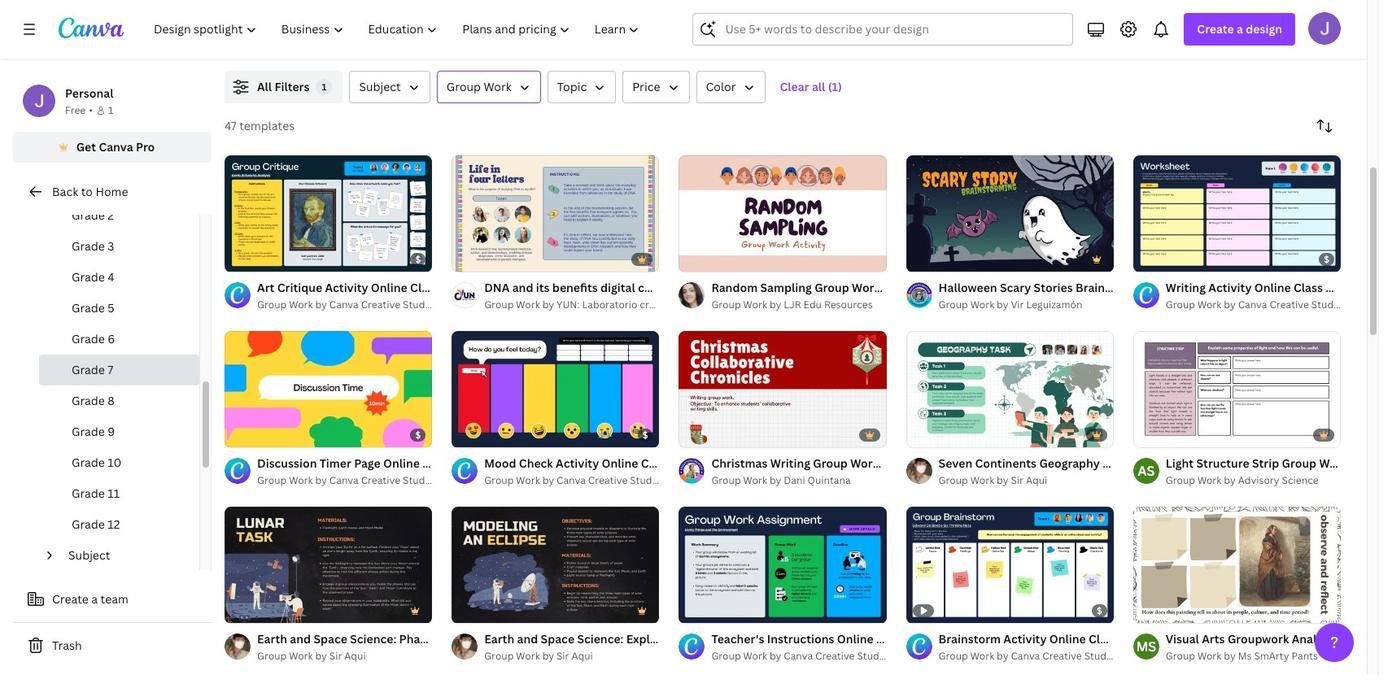 Task type: vqa. For each thing, say whether or not it's contained in the screenshot.
Font combinations
no



Task type: locate. For each thing, give the bounding box(es) containing it.
3 for earth and space science: phases of the moon group work in dark gray, yellow, and orange illustrative style image
[[254, 604, 259, 616]]

7
[[108, 362, 113, 378]]

of for dna and its benefits digital collaborative document in colorful retro style image
[[470, 252, 479, 264]]

(1)
[[828, 79, 842, 94]]

studio inside "the solar system lesson by canva creative studio"
[[380, 36, 411, 50]]

lesson by canva creative studio link down body
[[555, 35, 800, 51]]

the solar system lesson by canva creative studio
[[257, 18, 411, 50]]

0 vertical spatial resources
[[1239, 36, 1288, 50]]

dani
[[784, 474, 806, 487]]

solar
[[280, 18, 309, 33]]

symbiotic relationships link
[[852, 17, 1097, 35]]

1 horizontal spatial subject button
[[350, 71, 430, 103]]

bacteria and viruses image
[[1117, 0, 1380, 11]]

lesson down the
[[257, 36, 290, 50]]

1 horizontal spatial ljr
[[1199, 36, 1216, 50]]

by inside halloween scary stories brainstorm in multicolor comic style group work by vir leguizamón
[[997, 298, 1009, 312]]

1 vertical spatial 2
[[254, 252, 259, 264]]

subject button
[[350, 71, 430, 103], [62, 540, 190, 571]]

grade for grade 3
[[72, 239, 105, 254]]

and inside bacteria and viruses lesson by ljr edu resources
[[1199, 18, 1219, 33]]

grade left 7
[[72, 362, 105, 378]]

grade 3
[[72, 239, 114, 254]]

10 grade from the top
[[72, 486, 105, 501]]

critique
[[277, 280, 322, 295]]

ljr
[[1199, 36, 1216, 50], [784, 298, 802, 312]]

1 of 12 link
[[679, 155, 887, 272]]

0 horizontal spatial aqui
[[345, 649, 366, 663]]

lesson down plant on the top left of the page
[[555, 36, 588, 50]]

2 lesson from the left
[[555, 36, 588, 50]]

lesson down 'symbiotic'
[[852, 36, 885, 50]]

2 horizontal spatial lesson by canva creative studio link
[[852, 35, 1097, 51]]

creative down brainstorm activity online class group work link
[[1043, 650, 1082, 664]]

creative
[[338, 36, 378, 50], [636, 36, 675, 50], [933, 36, 973, 50], [361, 298, 401, 312], [1270, 298, 1310, 312], [361, 474, 401, 487], [588, 474, 628, 487], [816, 649, 855, 663], [1043, 650, 1082, 664]]

class inside mood check activity online class group work group work by canva creative studio
[[641, 456, 670, 471]]

0 horizontal spatial group work by sir aqui
[[257, 649, 366, 663]]

0 horizontal spatial sir
[[330, 649, 342, 663]]

7 grade from the top
[[72, 393, 105, 409]]

of for art critique activity online class group work image
[[243, 252, 252, 264]]

creative down mood check activity online class group work link
[[588, 474, 628, 487]]

1 horizontal spatial group work by sir aqui
[[484, 649, 593, 663]]

quintana
[[808, 474, 851, 487]]

filters
[[275, 79, 310, 94]]

4 grade from the top
[[72, 300, 105, 316]]

pro
[[136, 139, 155, 155]]

$ up brainstorm activity online class group work link
[[1097, 605, 1103, 617]]

canva
[[307, 36, 336, 50], [604, 36, 633, 50], [901, 36, 931, 50], [99, 139, 133, 155], [330, 298, 359, 312], [1239, 298, 1268, 312], [330, 474, 359, 487], [557, 474, 586, 487], [784, 649, 813, 663], [1011, 650, 1041, 664]]

studio down teacher's instructions online class group work link
[[857, 649, 888, 663]]

2 grade from the top
[[72, 239, 105, 254]]

group work by dani quintana link
[[712, 473, 887, 489]]

1 of 4 link
[[679, 331, 887, 448], [452, 507, 660, 624]]

1 horizontal spatial sir
[[557, 649, 569, 663]]

1 of 4 for group work by sir aqui
[[463, 604, 487, 616]]

studio inside writing activity online class group wo group work by canva creative studio
[[1312, 298, 1343, 312]]

0 horizontal spatial 1 of 4 link
[[452, 507, 660, 624]]

art critique activity online class group work image
[[225, 155, 432, 272]]

1 for earth and space science: phases of the moon group work in dark gray, yellow, and orange illustrative style image
[[236, 604, 241, 616]]

0 vertical spatial create
[[1198, 21, 1235, 37]]

2 up art
[[254, 252, 259, 264]]

12
[[709, 252, 718, 264], [108, 517, 120, 532]]

writing
[[1166, 280, 1206, 295]]

studio down the art critique activity online class group work link
[[403, 298, 434, 312]]

grade left 5
[[72, 300, 105, 316]]

in
[[1141, 280, 1151, 295]]

create a design button
[[1185, 13, 1296, 46]]

3 for halloween scary stories brainstorm in multicolor comic style image
[[936, 252, 941, 264]]

advisory science element
[[1134, 458, 1160, 484]]

canva down system
[[307, 36, 336, 50]]

grade down the grade 11
[[72, 517, 105, 532]]

grade for grade 12
[[72, 517, 105, 532]]

$
[[415, 253, 421, 265], [1325, 253, 1330, 265], [415, 429, 421, 441], [643, 429, 648, 441], [1097, 605, 1103, 617]]

1 horizontal spatial group work by sir aqui link
[[484, 649, 660, 665]]

6 grade from the top
[[72, 362, 105, 378]]

3 for seven continents geography task science group work in green, yellow, and white clean grid style "image"
[[936, 428, 941, 440]]

None search field
[[693, 13, 1074, 46]]

2 and from the left
[[1199, 18, 1219, 33]]

canva down timer
[[330, 474, 359, 487]]

group work by canva creative studio link for mood
[[484, 473, 661, 489]]

and left viruses
[[1199, 18, 1219, 33]]

create
[[1198, 21, 1235, 37], [52, 592, 89, 607]]

grade for grade 8
[[72, 393, 105, 409]]

of for earth and space science: phases of the moon group work in dark gray, yellow, and orange illustrative style image
[[243, 604, 252, 616]]

studio down mood check activity online class group work link
[[630, 474, 661, 487]]

resources inside bacteria and viruses lesson by ljr edu resources
[[1239, 36, 1288, 50]]

discussion
[[257, 456, 317, 471]]

1 horizontal spatial 12
[[709, 252, 718, 264]]

grade down grade 2
[[72, 239, 105, 254]]

0 horizontal spatial lesson by canva creative studio link
[[257, 35, 503, 51]]

a for design
[[1237, 21, 1244, 37]]

by inside mood check activity online class group work group work by canva creative studio
[[543, 474, 554, 487]]

brainstorm activity online class group work group work by canva creative studio
[[939, 632, 1187, 664]]

1 of 2
[[236, 252, 259, 264]]

subject
[[359, 79, 401, 94], [68, 548, 110, 563]]

group work by yun: laboratorio creativo link
[[484, 297, 679, 313]]

1 horizontal spatial lesson by canva creative studio link
[[555, 35, 800, 51]]

3 inside grade 3 link
[[108, 239, 114, 254]]

1 horizontal spatial resources
[[1239, 36, 1288, 50]]

0 vertical spatial subject
[[359, 79, 401, 94]]

$ up "writing activity online class group wo" link
[[1325, 253, 1330, 265]]

sir for mood check activity online class group work
[[557, 649, 569, 663]]

1 vertical spatial ljr
[[784, 298, 802, 312]]

of
[[243, 252, 252, 264], [470, 252, 479, 264], [697, 252, 707, 264], [925, 252, 934, 264], [697, 428, 707, 440], [925, 428, 934, 440], [243, 604, 252, 616], [470, 604, 479, 616]]

2 down the home
[[108, 208, 114, 223]]

timer
[[320, 456, 352, 471]]

create for create a team
[[52, 592, 89, 607]]

all filters
[[257, 79, 310, 94]]

create left the team
[[52, 592, 89, 607]]

wo
[[1364, 280, 1380, 295]]

create inside dropdown button
[[1198, 21, 1235, 37]]

canva down instructions
[[784, 649, 813, 663]]

0 vertical spatial 1 of 4 link
[[679, 331, 887, 448]]

plant
[[555, 18, 584, 33]]

0 vertical spatial subject button
[[350, 71, 430, 103]]

by inside "the solar system lesson by canva creative studio"
[[293, 36, 304, 50]]

creative down "writing activity online class group wo" link
[[1270, 298, 1310, 312]]

3 grade from the top
[[72, 269, 105, 285]]

get canva pro
[[76, 139, 155, 155]]

grade 4
[[72, 269, 115, 285]]

grade left "10"
[[72, 455, 105, 470]]

ms smarty pants element
[[1134, 634, 1160, 660]]

studio down discussion timer page online class group work link at bottom left
[[403, 474, 434, 487]]

1 for seven continents geography task science group work in green, yellow, and white clean grid style "image"
[[918, 428, 923, 440]]

group work by sir aqui for mood check activity online class group work
[[484, 649, 593, 663]]

group work
[[447, 79, 512, 94]]

creative down relationships
[[933, 36, 973, 50]]

9 grade from the top
[[72, 455, 105, 470]]

a left the team
[[91, 592, 98, 607]]

as link
[[1134, 458, 1160, 484]]

studio inside plant and human body systems lesson by canva creative studio
[[678, 36, 708, 50]]

price
[[633, 79, 661, 94]]

grade for grade 5
[[72, 300, 105, 316]]

1 vertical spatial create
[[52, 592, 89, 607]]

0 horizontal spatial subject
[[68, 548, 110, 563]]

canva down human
[[604, 36, 633, 50]]

creative down body
[[636, 36, 675, 50]]

0 horizontal spatial a
[[91, 592, 98, 607]]

group
[[447, 79, 481, 94], [442, 280, 477, 295], [1326, 280, 1361, 295], [257, 298, 287, 312], [484, 298, 514, 312], [712, 298, 741, 312], [939, 298, 968, 312], [1166, 298, 1196, 312], [455, 456, 489, 471], [673, 456, 708, 471], [257, 474, 287, 487], [484, 474, 514, 487], [712, 474, 741, 487], [939, 474, 968, 487], [1166, 474, 1196, 487], [909, 631, 943, 647], [1121, 632, 1156, 647], [257, 649, 287, 663], [484, 649, 514, 663], [712, 649, 741, 663], [1166, 649, 1196, 663], [939, 650, 968, 664]]

writing activity online class group wo link
[[1166, 279, 1380, 297]]

1 of 4 for group work by dani quintana
[[691, 428, 714, 440]]

1 for the earth and space science: exploring solar eclipses group work in dark gray and yellow illustrative style image
[[463, 604, 468, 616]]

8 grade from the top
[[72, 424, 105, 440]]

grade 10
[[72, 455, 122, 470]]

create down bacteria and viruses image
[[1198, 21, 1235, 37]]

canva inside plant and human body systems lesson by canva creative studio
[[604, 36, 633, 50]]

grade 3 link
[[39, 231, 199, 262]]

group work by dani quintana
[[712, 474, 851, 487]]

0 horizontal spatial 1 of 4
[[463, 604, 487, 616]]

group inside button
[[447, 79, 481, 94]]

1 of 12
[[691, 252, 718, 264]]

1 vertical spatial edu
[[804, 298, 822, 312]]

instructions
[[767, 631, 835, 647]]

0 horizontal spatial create
[[52, 592, 89, 607]]

2 lesson by canva creative studio link from the left
[[555, 35, 800, 51]]

studio down systems
[[678, 36, 708, 50]]

3 lesson by canva creative studio link from the left
[[852, 35, 1097, 51]]

studio inside discussion timer page online class group work group work by canva creative studio
[[403, 474, 434, 487]]

grade left 6
[[72, 331, 105, 347]]

1 vertical spatial 1 of 4
[[463, 604, 487, 616]]

grade down to
[[72, 208, 105, 223]]

activity inside writing activity online class group wo group work by canva creative studio
[[1209, 280, 1252, 295]]

canva inside writing activity online class group wo group work by canva creative studio
[[1239, 298, 1268, 312]]

creative down the art critique activity online class group work link
[[361, 298, 401, 312]]

0 vertical spatial a
[[1237, 21, 1244, 37]]

4 lesson from the left
[[1149, 36, 1182, 50]]

5 grade from the top
[[72, 331, 105, 347]]

pants
[[1292, 649, 1319, 663]]

subject for topmost subject button
[[359, 79, 401, 94]]

$ for mood check activity online class group work
[[643, 429, 648, 441]]

class inside art critique activity online class group work group work by canva creative studio
[[410, 280, 440, 295]]

subject button down grade 12
[[62, 540, 190, 571]]

halloween
[[939, 280, 998, 295]]

grade left 9
[[72, 424, 105, 440]]

teacher's instructions online class group work group work by canva creative studio
[[712, 631, 974, 663]]

human
[[610, 18, 650, 33]]

$ up discussion timer page online class group work link at bottom left
[[415, 429, 421, 441]]

create inside button
[[52, 592, 89, 607]]

creative inside brainstorm activity online class group work group work by canva creative studio
[[1043, 650, 1082, 664]]

1 for dna and its benefits digital collaborative document in colorful retro style image
[[463, 252, 468, 264]]

studio down symbiotic relationships link
[[975, 36, 1006, 50]]

canva inside discussion timer page online class group work group work by canva creative studio
[[330, 474, 359, 487]]

2 horizontal spatial 4
[[709, 428, 714, 440]]

get
[[76, 139, 96, 155]]

1 vertical spatial 4
[[709, 428, 714, 440]]

grade 12
[[72, 517, 120, 532]]

canva left pro
[[99, 139, 133, 155]]

1 horizontal spatial a
[[1237, 21, 1244, 37]]

1 lesson by canva creative studio link from the left
[[257, 35, 503, 51]]

lesson by canva creative studio link down relationships
[[852, 35, 1097, 51]]

a
[[1237, 21, 1244, 37], [91, 592, 98, 607]]

1 grade from the top
[[72, 208, 105, 223]]

0 horizontal spatial edu
[[804, 298, 822, 312]]

creative down the solar system link
[[338, 36, 378, 50]]

1 vertical spatial subject button
[[62, 540, 190, 571]]

1 for random sampling group work math activity in brown illustrative style image
[[691, 252, 695, 264]]

1 horizontal spatial subject
[[359, 79, 401, 94]]

1 of 3 for seven continents geography task science group work in green, yellow, and white clean grid style "image"
[[918, 428, 941, 440]]

1 lesson from the left
[[257, 36, 290, 50]]

1 horizontal spatial aqui
[[572, 649, 593, 663]]

and right plant on the top left of the page
[[586, 18, 607, 33]]

subject right 1 filter options selected element
[[359, 79, 401, 94]]

studio inside mood check activity online class group work group work by canva creative studio
[[630, 474, 661, 487]]

1 vertical spatial brainstorm
[[939, 632, 1001, 647]]

activity
[[325, 280, 368, 295], [1209, 280, 1252, 295], [556, 456, 599, 471], [1004, 632, 1047, 647]]

work
[[484, 79, 512, 94], [480, 280, 508, 295], [289, 298, 313, 312], [516, 298, 540, 312], [744, 298, 768, 312], [971, 298, 995, 312], [1198, 298, 1222, 312], [492, 456, 520, 471], [711, 456, 739, 471], [289, 474, 313, 487], [516, 474, 540, 487], [744, 474, 768, 487], [971, 474, 995, 487], [1198, 474, 1222, 487], [946, 631, 974, 647], [1158, 632, 1187, 647], [289, 649, 313, 663], [516, 649, 540, 663], [744, 649, 768, 663], [1198, 649, 1222, 663], [971, 650, 995, 664]]

1 horizontal spatial 4
[[481, 604, 487, 616]]

a left design
[[1237, 21, 1244, 37]]

of for random sampling group work math activity in brown illustrative style image
[[697, 252, 707, 264]]

canva down relationships
[[901, 36, 931, 50]]

advisory
[[1239, 474, 1280, 487]]

by
[[293, 36, 304, 50], [590, 36, 602, 50], [887, 36, 899, 50], [1185, 36, 1196, 50], [315, 298, 327, 312], [543, 298, 554, 312], [770, 298, 782, 312], [997, 298, 1009, 312], [1224, 298, 1236, 312], [315, 474, 327, 487], [543, 474, 554, 487], [770, 474, 782, 487], [997, 474, 1009, 487], [1224, 474, 1236, 487], [315, 649, 327, 663], [543, 649, 554, 663], [770, 649, 782, 663], [1224, 649, 1236, 663], [997, 650, 1009, 664]]

group work by sir aqui link for mood check activity online class group work
[[484, 649, 660, 665]]

1 horizontal spatial 1 of 4
[[691, 428, 714, 440]]

multicolor
[[1154, 280, 1212, 295]]

art critique activity online class group work link
[[257, 279, 508, 297]]

canva inside teacher's instructions online class group work group work by canva creative studio
[[784, 649, 813, 663]]

lesson
[[257, 36, 290, 50], [555, 36, 588, 50], [852, 36, 885, 50], [1149, 36, 1182, 50]]

by inside discussion timer page online class group work group work by canva creative studio
[[315, 474, 327, 487]]

studio down the solar system link
[[380, 36, 411, 50]]

resources
[[1239, 36, 1288, 50], [824, 298, 873, 312]]

0 vertical spatial ljr
[[1199, 36, 1216, 50]]

canva inside mood check activity online class group work group work by canva creative studio
[[557, 474, 586, 487]]

aqui for discussion timer page online class group work
[[345, 649, 366, 663]]

studio down "writing activity online class group wo" link
[[1312, 298, 1343, 312]]

subject down grade 12
[[68, 548, 110, 563]]

0 vertical spatial brainstorm
[[1076, 280, 1138, 295]]

0 vertical spatial edu
[[1219, 36, 1237, 50]]

class inside writing activity online class group wo group work by canva creative studio
[[1294, 280, 1323, 295]]

and inside plant and human body systems lesson by canva creative studio
[[586, 18, 607, 33]]

grade left 11
[[72, 486, 105, 501]]

1 horizontal spatial brainstorm
[[1076, 280, 1138, 295]]

a inside button
[[91, 592, 98, 607]]

0 vertical spatial 2
[[108, 208, 114, 223]]

1 for christmas writing group work in red and green illustrative style "image"
[[691, 428, 695, 440]]

1 horizontal spatial and
[[1199, 18, 1219, 33]]

$ up the art critique activity online class group work link
[[415, 253, 421, 265]]

subject button down top level navigation element
[[350, 71, 430, 103]]

47 templates
[[225, 118, 295, 133]]

brainstorm inside brainstorm activity online class group work group work by canva creative studio
[[939, 632, 1001, 647]]

online
[[371, 280, 408, 295], [1255, 280, 1292, 295], [383, 456, 420, 471], [602, 456, 639, 471], [837, 631, 874, 647], [1050, 632, 1086, 647]]

1 horizontal spatial 1 of 4 link
[[679, 331, 887, 448]]

0 vertical spatial 1 of 4
[[691, 428, 714, 440]]

mood
[[484, 456, 516, 471]]

group work by sir aqui link for discussion timer page online class group work
[[257, 648, 432, 665]]

$ up mood check activity online class group work link
[[643, 429, 648, 441]]

1 and from the left
[[586, 18, 607, 33]]

edu
[[1219, 36, 1237, 50], [804, 298, 822, 312]]

art critique activity online class group work group work by canva creative studio
[[257, 280, 508, 312]]

class inside teacher's instructions online class group work group work by canva creative studio
[[877, 631, 906, 647]]

canva inside symbiotic relationships lesson by canva creative studio
[[901, 36, 931, 50]]

0 horizontal spatial subject button
[[62, 540, 190, 571]]

grade left 8
[[72, 393, 105, 409]]

1 of 3
[[463, 252, 487, 264], [918, 252, 941, 264], [918, 428, 941, 440], [236, 604, 259, 616]]

page
[[354, 456, 381, 471]]

1 vertical spatial a
[[91, 592, 98, 607]]

1 vertical spatial subject
[[68, 548, 110, 563]]

of for the earth and space science: exploring solar eclipses group work in dark gray and yellow illustrative style image
[[470, 604, 479, 616]]

canva inside button
[[99, 139, 133, 155]]

11 grade from the top
[[72, 517, 105, 532]]

1 horizontal spatial create
[[1198, 21, 1235, 37]]

1 vertical spatial 12
[[108, 517, 120, 532]]

0 vertical spatial 4
[[108, 269, 115, 285]]

0 horizontal spatial and
[[586, 18, 607, 33]]

canva inside brainstorm activity online class group work group work by canva creative studio
[[1011, 650, 1041, 664]]

lesson down the 'bacteria'
[[1149, 36, 1182, 50]]

visual arts groupwork analysis in brown beige sticky note style image
[[1134, 507, 1341, 624]]

lesson by canva creative studio link down system
[[257, 35, 503, 51]]

brainstorm activity online class group work link
[[939, 631, 1187, 649]]

0 horizontal spatial 4
[[108, 269, 115, 285]]

bacteria and viruses lesson by ljr edu resources
[[1149, 18, 1288, 50]]

by inside teacher's instructions online class group work group work by canva creative studio
[[770, 649, 782, 663]]

1 vertical spatial 1 of 4 link
[[452, 507, 660, 624]]

canva down the art critique activity online class group work link
[[330, 298, 359, 312]]

0 horizontal spatial brainstorm
[[939, 632, 1001, 647]]

to
[[81, 184, 93, 199]]

canva inside art critique activity online class group work group work by canva creative studio
[[330, 298, 359, 312]]

vir
[[1011, 298, 1024, 312]]

group work by canva creative studio link for discussion
[[257, 473, 434, 489]]

canva down mood check activity online class group work link
[[557, 474, 586, 487]]

3 for dna and its benefits digital collaborative document in colorful retro style image
[[481, 252, 487, 264]]

online inside brainstorm activity online class group work group work by canva creative studio
[[1050, 632, 1086, 647]]

creative down discussion timer page online class group work link at bottom left
[[361, 474, 401, 487]]

canva down style
[[1239, 298, 1268, 312]]

color
[[706, 79, 736, 94]]

studio down brainstorm activity online class group work link
[[1085, 650, 1116, 664]]

creative inside writing activity online class group wo group work by canva creative studio
[[1270, 298, 1310, 312]]

by inside brainstorm activity online class group work group work by canva creative studio
[[997, 650, 1009, 664]]

group work by advisory science
[[1166, 474, 1319, 487]]

1 for art critique activity online class group work image
[[236, 252, 241, 264]]

a inside dropdown button
[[1237, 21, 1244, 37]]

grade 9 link
[[39, 417, 199, 448]]

0 horizontal spatial group work by sir aqui link
[[257, 648, 432, 665]]

0 horizontal spatial resources
[[824, 298, 873, 312]]

3 lesson from the left
[[852, 36, 885, 50]]

creative down teacher's instructions online class group work link
[[816, 649, 855, 663]]

lesson inside symbiotic relationships lesson by canva creative studio
[[852, 36, 885, 50]]

grade down grade 3
[[72, 269, 105, 285]]

2 vertical spatial 4
[[481, 604, 487, 616]]

1 horizontal spatial edu
[[1219, 36, 1237, 50]]

canva down brainstorm activity online class group work link
[[1011, 650, 1041, 664]]

group work by sir aqui link
[[939, 473, 1114, 489], [257, 648, 432, 665], [484, 649, 660, 665]]



Task type: describe. For each thing, give the bounding box(es) containing it.
studio inside teacher's instructions online class group work group work by canva creative studio
[[857, 649, 888, 663]]

by inside writing activity online class group wo group work by canva creative studio
[[1224, 298, 1236, 312]]

Search search field
[[726, 14, 1063, 45]]

edu inside bacteria and viruses lesson by ljr edu resources
[[1219, 36, 1237, 50]]

grade 11
[[72, 486, 120, 501]]

$ for discussion timer page online class group work
[[415, 429, 421, 441]]

all
[[257, 79, 272, 94]]

lesson inside bacteria and viruses lesson by ljr edu resources
[[1149, 36, 1182, 50]]

canva inside "the solar system lesson by canva creative studio"
[[307, 36, 336, 50]]

group work by canva creative studio link for brainstorm
[[939, 649, 1116, 665]]

group work by yun: laboratorio creativo
[[484, 298, 679, 312]]

class inside brainstorm activity online class group work group work by canva creative studio
[[1089, 632, 1118, 647]]

teacher's
[[712, 631, 765, 647]]

create a team button
[[13, 584, 212, 616]]

random sampling group work math activity in brown illustrative style image
[[679, 155, 887, 272]]

grade for grade 6
[[72, 331, 105, 347]]

system
[[312, 18, 353, 33]]

creative inside discussion timer page online class group work group work by canva creative studio
[[361, 474, 401, 487]]

work inside writing activity online class group wo group work by canva creative studio
[[1198, 298, 1222, 312]]

free •
[[65, 103, 93, 117]]

grade for grade 9
[[72, 424, 105, 440]]

check
[[519, 456, 553, 471]]

group work by sir aqui for discussion timer page online class group work
[[257, 649, 366, 663]]

online inside art critique activity online class group work group work by canva creative studio
[[371, 280, 408, 295]]

by inside bacteria and viruses lesson by ljr edu resources
[[1185, 36, 1196, 50]]

lesson by canva creative studio link for plant and human body systems
[[555, 35, 800, 51]]

creative inside teacher's instructions online class group work group work by canva creative studio
[[816, 649, 855, 663]]

by inside plant and human body systems lesson by canva creative studio
[[590, 36, 602, 50]]

by inside symbiotic relationships lesson by canva creative studio
[[887, 36, 899, 50]]

grade 7
[[72, 362, 113, 378]]

1 of 3 for earth and space science: phases of the moon group work in dark gray, yellow, and orange illustrative style image
[[236, 604, 259, 616]]

0 horizontal spatial ljr
[[784, 298, 802, 312]]

group work by vir leguizamón link
[[939, 297, 1114, 313]]

0 horizontal spatial 2
[[108, 208, 114, 223]]

ms
[[1239, 649, 1252, 663]]

clear
[[780, 79, 810, 94]]

create for create a design
[[1198, 21, 1235, 37]]

light structure strip group work in purple and white simple style image
[[1134, 331, 1341, 448]]

group work by ljr edu resources
[[712, 298, 873, 312]]

class inside discussion timer page online class group work group work by canva creative studio
[[423, 456, 452, 471]]

1 of 4 link for sir
[[452, 507, 660, 624]]

1 of 3 for dna and its benefits digital collaborative document in colorful retro style image
[[463, 252, 487, 264]]

$ for writing activity online class group wo
[[1325, 253, 1330, 265]]

group inside halloween scary stories brainstorm in multicolor comic style group work by vir leguizamón
[[939, 298, 968, 312]]

grade 2
[[72, 208, 114, 223]]

bacteria
[[1149, 18, 1196, 33]]

art
[[257, 280, 275, 295]]

group work by ljr edu resources link
[[712, 297, 887, 313]]

subject for the left subject button
[[68, 548, 110, 563]]

1 horizontal spatial 2
[[254, 252, 259, 264]]

mood check activity online class group work group work by canva creative studio
[[484, 456, 739, 487]]

seven continents geography task science group work in green, yellow, and white clean grid style image
[[906, 331, 1114, 448]]

symbiotic
[[852, 18, 908, 33]]

work inside button
[[484, 79, 512, 94]]

body
[[653, 18, 682, 33]]

trash link
[[13, 630, 212, 663]]

lesson inside plant and human body systems lesson by canva creative studio
[[555, 36, 588, 50]]

online inside teacher's instructions online class group work group work by canva creative studio
[[837, 631, 874, 647]]

aqui for mood check activity online class group work
[[572, 649, 593, 663]]

christmas writing group work in red and green illustrative style image
[[679, 331, 887, 448]]

ljr inside bacteria and viruses lesson by ljr edu resources
[[1199, 36, 1216, 50]]

lesson inside "the solar system lesson by canva creative studio"
[[257, 36, 290, 50]]

teacher's instructions online class group work link
[[712, 631, 974, 649]]

grade 11 link
[[39, 479, 199, 510]]

0 vertical spatial 12
[[709, 252, 718, 264]]

group work by advisory science link
[[1166, 473, 1341, 489]]

science
[[1283, 474, 1319, 487]]

clear all (1)
[[780, 79, 842, 94]]

studio inside art critique activity online class group work group work by canva creative studio
[[403, 298, 434, 312]]

earth and space science: phases of the moon group work in dark gray, yellow, and orange illustrative style image
[[225, 507, 432, 624]]

jacob simon image
[[1309, 12, 1341, 45]]

color button
[[696, 71, 766, 103]]

grade 10 link
[[39, 448, 199, 479]]

grade for grade 4
[[72, 269, 105, 285]]

writing activity online class group wo group work by canva creative studio
[[1166, 280, 1380, 312]]

symbiotic relationships lesson by canva creative studio
[[852, 18, 1006, 50]]

halloween scary stories brainstorm in multicolor comic style link
[[939, 279, 1281, 297]]

halloween scary stories brainstorm in multicolor comic style image
[[906, 155, 1114, 272]]

discussion timer page online class group work link
[[257, 455, 520, 473]]

lesson by canva creative studio link for symbiotic relationships
[[852, 35, 1097, 51]]

•
[[89, 103, 93, 117]]

2 horizontal spatial group work by sir aqui
[[939, 474, 1048, 487]]

ms link
[[1134, 634, 1160, 660]]

2 horizontal spatial aqui
[[1026, 474, 1048, 487]]

lesson by ljr edu resources link
[[1149, 35, 1380, 51]]

lesson by canva creative studio link for the solar system
[[257, 35, 503, 51]]

4 for group work by sir aqui
[[481, 604, 487, 616]]

9
[[108, 424, 115, 440]]

create a design
[[1198, 21, 1283, 37]]

brainstorm inside halloween scary stories brainstorm in multicolor comic style group work by vir leguizamón
[[1076, 280, 1138, 295]]

online inside writing activity online class group wo group work by canva creative studio
[[1255, 280, 1292, 295]]

activity inside mood check activity online class group work group work by canva creative studio
[[556, 456, 599, 471]]

11
[[108, 486, 120, 501]]

$ for art critique activity online class group work
[[415, 253, 421, 265]]

free
[[65, 103, 86, 117]]

and for plant
[[586, 18, 607, 33]]

stories
[[1034, 280, 1073, 295]]

grade 8 link
[[39, 386, 199, 417]]

advisory science image
[[1134, 458, 1160, 484]]

Sort by button
[[1309, 110, 1341, 142]]

4 for group work by dani quintana
[[709, 428, 714, 440]]

8
[[108, 393, 115, 409]]

creative inside art critique activity online class group work group work by canva creative studio
[[361, 298, 401, 312]]

clear all (1) button
[[772, 71, 850, 103]]

and for bacteria
[[1199, 18, 1219, 33]]

studio inside brainstorm activity online class group work group work by canva creative studio
[[1085, 650, 1116, 664]]

the solar system link
[[257, 17, 503, 35]]

sir for discussion timer page online class group work
[[330, 649, 342, 663]]

creative inside symbiotic relationships lesson by canva creative studio
[[933, 36, 973, 50]]

earth and space science: exploring solar eclipses group work in dark gray and yellow illustrative style image
[[452, 507, 660, 624]]

creative inside plant and human body systems lesson by canva creative studio
[[636, 36, 675, 50]]

team
[[101, 592, 129, 607]]

studio inside symbiotic relationships lesson by canva creative studio
[[975, 36, 1006, 50]]

group work by canva creative studio link for writing
[[1166, 297, 1343, 313]]

grade for grade 2
[[72, 208, 105, 223]]

group work by canva creative studio link for teacher's
[[712, 649, 888, 665]]

grade 12 link
[[39, 510, 199, 540]]

a for team
[[91, 592, 98, 607]]

work inside halloween scary stories brainstorm in multicolor comic style group work by vir leguizamón
[[971, 298, 995, 312]]

creative inside mood check activity online class group work group work by canva creative studio
[[588, 474, 628, 487]]

by inside art critique activity online class group work group work by canva creative studio
[[315, 298, 327, 312]]

grade 6 link
[[39, 324, 199, 355]]

6
[[108, 331, 115, 347]]

topic
[[557, 79, 587, 94]]

leguizamón
[[1027, 298, 1083, 312]]

of for seven continents geography task science group work in green, yellow, and white clean grid style "image"
[[925, 428, 934, 440]]

1 of 2 link
[[225, 155, 432, 272]]

$ for brainstorm activity online class group work
[[1097, 605, 1103, 617]]

1 of 4 link for dani
[[679, 331, 887, 448]]

grade for grade 10
[[72, 455, 105, 470]]

the
[[257, 18, 278, 33]]

creative inside "the solar system lesson by canva creative studio"
[[338, 36, 378, 50]]

scary
[[1000, 280, 1032, 295]]

grade 4 link
[[39, 262, 199, 293]]

yun:
[[557, 298, 580, 312]]

1 for halloween scary stories brainstorm in multicolor comic style image
[[918, 252, 923, 264]]

0 horizontal spatial 12
[[108, 517, 120, 532]]

1 vertical spatial resources
[[824, 298, 873, 312]]

discussion timer page online class group work group work by canva creative studio
[[257, 456, 520, 487]]

of for christmas writing group work in red and green illustrative style "image"
[[697, 428, 707, 440]]

mood check activity online class group work image
[[452, 331, 660, 448]]

group work button
[[437, 71, 541, 103]]

smarty
[[1255, 649, 1290, 663]]

writing activity online class group work image
[[1134, 155, 1341, 272]]

grade for grade 11
[[72, 486, 105, 501]]

create a team
[[52, 592, 129, 607]]

grade 5
[[72, 300, 114, 316]]

top level navigation element
[[143, 13, 654, 46]]

activity inside brainstorm activity online class group work group work by canva creative studio
[[1004, 632, 1047, 647]]

back
[[52, 184, 78, 199]]

group work by canva creative studio link for art
[[257, 297, 434, 313]]

of for halloween scary stories brainstorm in multicolor comic style image
[[925, 252, 934, 264]]

get canva pro button
[[13, 132, 212, 163]]

online inside discussion timer page online class group work group work by canva creative studio
[[383, 456, 420, 471]]

2 horizontal spatial sir
[[1011, 474, 1024, 487]]

activity inside art critique activity online class group work group work by canva creative studio
[[325, 280, 368, 295]]

ms smarty pants image
[[1134, 634, 1160, 660]]

mood check activity online class group work link
[[484, 455, 739, 473]]

1 of 3 for halloween scary stories brainstorm in multicolor comic style image
[[918, 252, 941, 264]]

all
[[812, 79, 826, 94]]

online inside mood check activity online class group work group work by canva creative studio
[[602, 456, 639, 471]]

2 horizontal spatial group work by sir aqui link
[[939, 473, 1114, 489]]

bacteria and viruses link
[[1149, 17, 1380, 35]]

teacher's instructions online class group work image
[[679, 507, 887, 624]]

grade 6
[[72, 331, 115, 347]]

discussion timer page online class group work image
[[225, 331, 432, 448]]

templates
[[239, 118, 295, 133]]

laboratorio
[[582, 298, 638, 312]]

back to home link
[[13, 176, 212, 208]]

1 filter options selected element
[[316, 79, 332, 95]]

dna and its benefits digital collaborative document in colorful retro style image
[[452, 155, 660, 272]]

viruses
[[1222, 18, 1263, 33]]

systems
[[685, 18, 731, 33]]

grade for grade 7
[[72, 362, 105, 378]]



